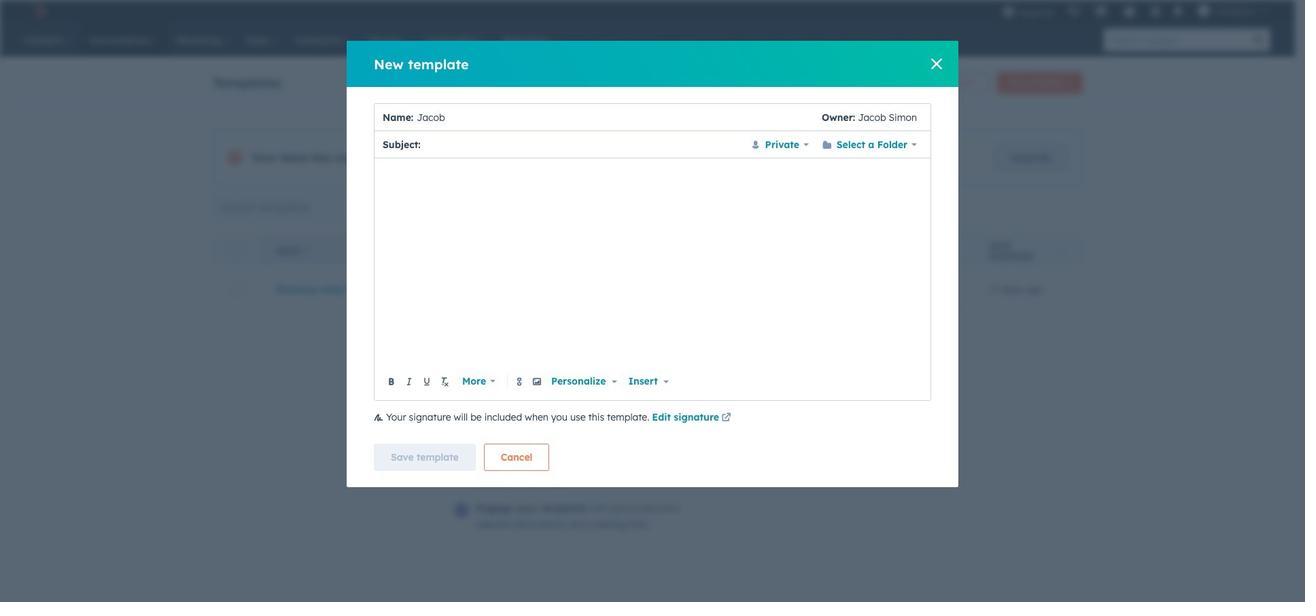 Task type: locate. For each thing, give the bounding box(es) containing it.
jacob simon image
[[1198, 5, 1211, 17]]

close image
[[932, 58, 943, 69]]

None text field
[[414, 104, 822, 131], [424, 136, 742, 153], [414, 104, 822, 131], [424, 136, 742, 153]]

dialog
[[347, 41, 959, 488]]

menu
[[996, 0, 1279, 22]]

press to sort. image
[[1061, 246, 1066, 255]]

None text field
[[384, 167, 923, 371]]

banner
[[213, 68, 1083, 94]]

link opens in a new window image
[[722, 411, 731, 427], [722, 414, 731, 424]]

2 link opens in a new window image from the top
[[722, 414, 731, 424]]



Task type: describe. For each thing, give the bounding box(es) containing it.
Search search field
[[213, 194, 378, 221]]

ascending sort. press to sort descending. element
[[305, 246, 310, 257]]

marketplaces image
[[1096, 6, 1108, 18]]

1 link opens in a new window image from the top
[[722, 411, 731, 427]]

press to sort. element
[[1061, 246, 1066, 257]]

Search HubSpot search field
[[1105, 29, 1248, 52]]

ascending sort. press to sort descending. image
[[305, 246, 310, 255]]



Task type: vqa. For each thing, say whether or not it's contained in the screenshot.
Create corresponding to Create tasks
no



